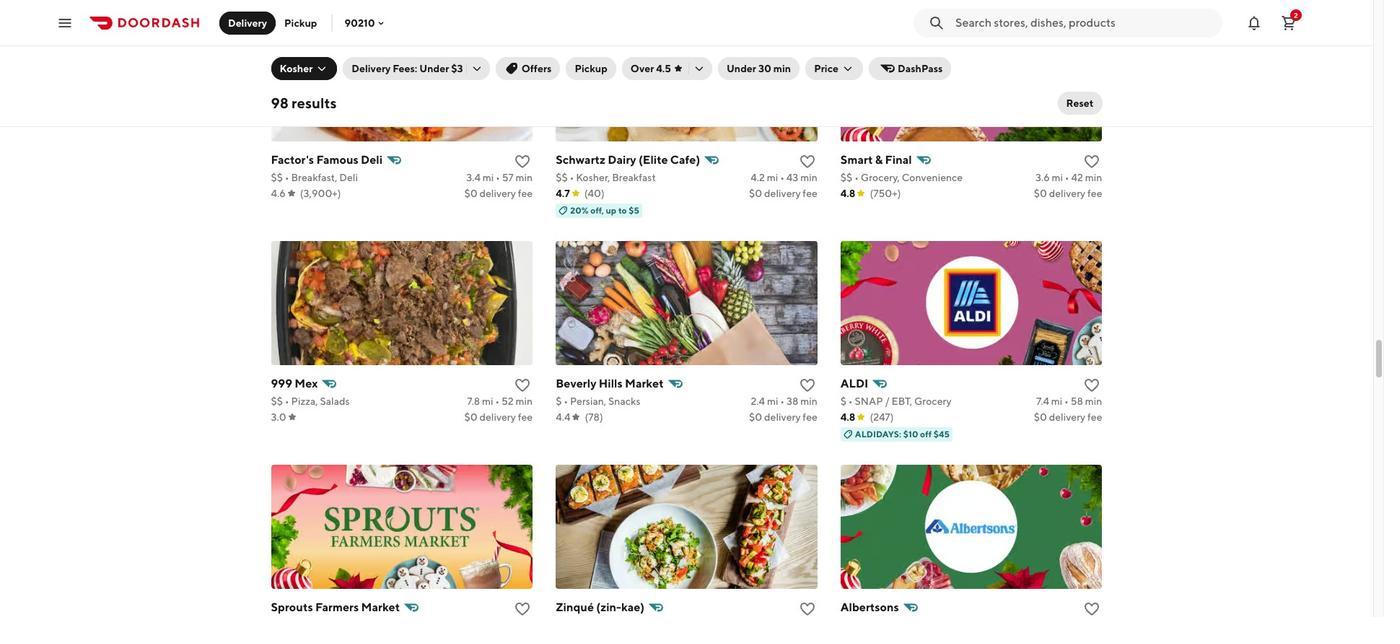 Task type: vqa. For each thing, say whether or not it's contained in the screenshot.


Task type: locate. For each thing, give the bounding box(es) containing it.
delivery for (elite
[[764, 187, 801, 199]]

$$ up 4.6
[[271, 172, 283, 183]]

$ up 4.4
[[556, 395, 562, 407]]

$$ for 999
[[271, 395, 283, 407]]

click to add this store to your saved list image
[[799, 376, 816, 394], [1084, 376, 1101, 394]]

deli down famous
[[339, 172, 358, 183]]

pickup button
[[276, 11, 326, 34], [566, 57, 616, 80]]

min right 38 on the bottom right
[[800, 395, 818, 407]]

2.4 mi • 38 min
[[751, 395, 818, 407]]

$ down aldi
[[841, 395, 847, 407]]

under
[[419, 63, 449, 74], [727, 63, 756, 74]]

delivery
[[479, 187, 516, 199], [764, 187, 801, 199], [1049, 187, 1086, 199], [479, 411, 516, 423], [764, 411, 801, 423], [1049, 411, 1086, 423]]

albertsons
[[841, 600, 899, 614]]

under 30 min button
[[718, 57, 800, 80]]

min right 52 on the bottom of page
[[516, 395, 533, 407]]

click to add this store to your saved list image for aldi
[[1084, 376, 1101, 394]]

7.8
[[467, 395, 480, 407]]

1 horizontal spatial $
[[841, 395, 847, 407]]

delivery inside button
[[228, 17, 267, 29]]

0 horizontal spatial pickup
[[284, 17, 317, 29]]

1 $ from the left
[[556, 395, 562, 407]]

kosher button
[[271, 57, 337, 80]]

1 horizontal spatial under
[[727, 63, 756, 74]]

dashpass
[[898, 63, 943, 74]]

$ for beverly hills market
[[556, 395, 562, 407]]

fee down 4.2 mi • 43 min
[[803, 187, 818, 199]]

• down smart
[[855, 172, 859, 183]]

2
[[1294, 10, 1298, 19]]

1 vertical spatial market
[[361, 600, 400, 614]]

7.4 mi • 58 min
[[1036, 395, 1102, 407]]

$​0 delivery fee down the 3.4 mi • 57 min
[[464, 187, 533, 199]]

98
[[271, 95, 289, 111]]

1 4.8 from the top
[[841, 187, 856, 199]]

$​0 delivery fee down 2.4 mi • 38 min
[[749, 411, 818, 423]]

$$ for smart
[[841, 172, 853, 183]]

sprouts
[[271, 600, 313, 614]]

2 click to add this store to your saved list image from the left
[[1084, 376, 1101, 394]]

4.6
[[271, 187, 286, 199]]

0 horizontal spatial $
[[556, 395, 562, 407]]

1 vertical spatial deli
[[339, 172, 358, 183]]

1 vertical spatial delivery
[[352, 63, 391, 74]]

pickup button left over
[[566, 57, 616, 80]]

breakfast
[[612, 172, 656, 183]]

min right "30"
[[773, 63, 791, 74]]

fee down the 3.4 mi • 57 min
[[518, 187, 533, 199]]

$​0 down 3.6
[[1034, 187, 1047, 199]]

$5
[[629, 205, 640, 216]]

• left 38 on the bottom right
[[780, 395, 785, 407]]

delivery down 4.2 mi • 43 min
[[764, 187, 801, 199]]

click to add this store to your saved list image up 7.4 mi • 58 min
[[1084, 376, 1101, 394]]

20% off, up to $5
[[570, 205, 640, 216]]

0 horizontal spatial under
[[419, 63, 449, 74]]

fee down 2.4 mi • 38 min
[[803, 411, 818, 423]]

min for beverly hills market
[[800, 395, 818, 407]]

58
[[1071, 395, 1083, 407]]

(3,900+)
[[300, 187, 341, 199]]

delivery for market
[[764, 411, 801, 423]]

under left $3
[[419, 63, 449, 74]]

1 horizontal spatial deli
[[361, 153, 383, 166]]

breakfast,
[[291, 172, 337, 183]]

Store search: begin typing to search for stores available on DoorDash text field
[[956, 15, 1214, 31]]

mi right '4.2'
[[767, 172, 778, 183]]

4.8 down snap
[[841, 411, 856, 423]]

0 vertical spatial deli
[[361, 153, 383, 166]]

deli right famous
[[361, 153, 383, 166]]

7.4
[[1036, 395, 1049, 407]]

$​0 delivery fee for market
[[749, 411, 818, 423]]

0 horizontal spatial deli
[[339, 172, 358, 183]]

0 horizontal spatial click to add this store to your saved list image
[[799, 376, 816, 394]]

0 vertical spatial delivery
[[228, 17, 267, 29]]

offers
[[522, 63, 552, 74]]

1 vertical spatial 4.8
[[841, 411, 856, 423]]

$​0 down '4.2'
[[749, 187, 762, 199]]

0 horizontal spatial delivery
[[228, 17, 267, 29]]

mi right 7.8
[[482, 395, 493, 407]]

1 click to add this store to your saved list image from the left
[[799, 376, 816, 394]]

fee down 3.6 mi • 42 min
[[1088, 187, 1102, 199]]

$​0 down 3.4
[[464, 187, 477, 199]]

1 under from the left
[[419, 63, 449, 74]]

min right 57
[[516, 172, 533, 183]]

$ for aldi
[[841, 395, 847, 407]]

(78)
[[585, 411, 603, 423]]

mi for final
[[1052, 172, 1063, 183]]

under left "30"
[[727, 63, 756, 74]]

mi right 2.4
[[767, 395, 778, 407]]

$$ up 3.0
[[271, 395, 283, 407]]

min right 43 at the right
[[800, 172, 818, 183]]

min for 999 mex
[[516, 395, 533, 407]]

pickup button up kosher button
[[276, 11, 326, 34]]

pickup
[[284, 17, 317, 29], [575, 63, 608, 74]]

to
[[618, 205, 627, 216]]

4.2 mi • 43 min
[[751, 172, 818, 183]]

2 $ from the left
[[841, 395, 847, 407]]

(elite
[[639, 153, 668, 166]]

1 horizontal spatial market
[[625, 376, 664, 390]]

$​0
[[464, 187, 477, 199], [749, 187, 762, 199], [1034, 187, 1047, 199], [464, 411, 477, 423], [749, 411, 762, 423], [1034, 411, 1047, 423]]

1 horizontal spatial pickup
[[575, 63, 608, 74]]

0 horizontal spatial market
[[361, 600, 400, 614]]

click to add this store to your saved list image for beverly hills market
[[799, 376, 816, 394]]

$​0 for market
[[749, 411, 762, 423]]

3.4
[[466, 172, 481, 183]]

$
[[556, 395, 562, 407], [841, 395, 847, 407]]

mi right 3.6
[[1052, 172, 1063, 183]]

market inside "sprouts farmers market" 'link'
[[361, 600, 400, 614]]

$$ • grocery, convenience
[[841, 172, 963, 183]]

farmers
[[315, 600, 359, 614]]

2 under from the left
[[727, 63, 756, 74]]

4.8 for smart & final
[[841, 187, 856, 199]]

market right farmers
[[361, 600, 400, 614]]

mi right 7.4
[[1051, 395, 1063, 407]]

factor's famous deli
[[271, 153, 383, 166]]

$$ • breakfast, deli
[[271, 172, 358, 183]]

2 4.8 from the top
[[841, 411, 856, 423]]

$​0 delivery fee down 3.6 mi • 42 min
[[1034, 187, 1102, 199]]

delivery for delivery
[[228, 17, 267, 29]]

aldidays:
[[855, 428, 902, 439]]

delivery
[[228, 17, 267, 29], [352, 63, 391, 74]]

fee down 7.4 mi • 58 min
[[1088, 411, 1102, 423]]

$​0 down 2.4
[[749, 411, 762, 423]]

price button
[[806, 57, 863, 80]]

$$ • kosher, breakfast
[[556, 172, 656, 183]]

factor's
[[271, 153, 314, 166]]

4.8 down smart
[[841, 187, 856, 199]]

pickup up kosher button
[[284, 17, 317, 29]]

0 vertical spatial market
[[625, 376, 664, 390]]

click to add this store to your saved list image up 2.4 mi • 38 min
[[799, 376, 816, 394]]

delivery down 7.4 mi • 58 min
[[1049, 411, 1086, 423]]

43
[[787, 172, 798, 183]]

min inside button
[[773, 63, 791, 74]]

open menu image
[[56, 14, 74, 31]]

reset button
[[1058, 92, 1102, 115]]

$$ for factor's
[[271, 172, 283, 183]]

fee for (elite
[[803, 187, 818, 199]]

min right 42
[[1085, 172, 1102, 183]]

delivery down 3.6 mi • 42 min
[[1049, 187, 1086, 199]]

delivery down 2.4 mi • 38 min
[[764, 411, 801, 423]]

1 horizontal spatial delivery
[[352, 63, 391, 74]]

mi
[[483, 172, 494, 183], [767, 172, 778, 183], [1052, 172, 1063, 183], [482, 395, 493, 407], [767, 395, 778, 407], [1051, 395, 1063, 407]]

min right 58
[[1085, 395, 1102, 407]]

dashpass button
[[869, 57, 952, 80]]

price
[[814, 63, 839, 74]]

0 vertical spatial pickup button
[[276, 11, 326, 34]]

market up snacks
[[625, 376, 664, 390]]

$$ down smart
[[841, 172, 853, 183]]

pickup left over
[[575, 63, 608, 74]]

• down aldi
[[849, 395, 853, 407]]

1 horizontal spatial pickup button
[[566, 57, 616, 80]]

$​0 delivery fee down 4.2 mi • 43 min
[[749, 187, 818, 199]]

aldi
[[841, 376, 868, 390]]

$$
[[271, 172, 283, 183], [556, 172, 568, 183], [841, 172, 853, 183], [271, 395, 283, 407]]

deli
[[361, 153, 383, 166], [339, 172, 358, 183]]

1 horizontal spatial click to add this store to your saved list image
[[1084, 376, 1101, 394]]

min for smart & final
[[1085, 172, 1102, 183]]

0 vertical spatial 4.8
[[841, 187, 856, 199]]

$​0 delivery fee
[[464, 187, 533, 199], [749, 187, 818, 199], [1034, 187, 1102, 199], [464, 411, 533, 423], [749, 411, 818, 423], [1034, 411, 1102, 423]]

market
[[625, 376, 664, 390], [361, 600, 400, 614]]

$​0 for final
[[1034, 187, 1047, 199]]

famous
[[316, 153, 359, 166]]

click to add this store to your saved list image
[[514, 153, 531, 170], [799, 153, 816, 170], [1084, 153, 1101, 170], [514, 376, 531, 394], [514, 600, 531, 617], [799, 600, 816, 617], [1084, 600, 1101, 617]]

$$ up "4.7"
[[556, 172, 568, 183]]

grocery,
[[861, 172, 900, 183]]

3.4 mi • 57 min
[[466, 172, 533, 183]]

4.7
[[556, 187, 570, 199]]

fee for final
[[1088, 187, 1102, 199]]

delivery for deli
[[479, 187, 516, 199]]

mi right 3.4
[[483, 172, 494, 183]]

delivery down the 3.4 mi • 57 min
[[479, 187, 516, 199]]

$$ for schwartz
[[556, 172, 568, 183]]

$45
[[934, 428, 950, 439]]



Task type: describe. For each thing, give the bounding box(es) containing it.
$ • snap / ebt, grocery
[[841, 395, 952, 407]]

smart & final
[[841, 153, 912, 166]]

$​0 for deli
[[464, 187, 477, 199]]

98 results
[[271, 95, 337, 111]]

zinqué (zin-kae) link
[[556, 597, 818, 617]]

off,
[[590, 205, 604, 216]]

&
[[875, 153, 883, 166]]

reset
[[1066, 97, 1094, 109]]

mex
[[295, 376, 318, 390]]

fee for market
[[803, 411, 818, 423]]

notification bell image
[[1246, 14, 1263, 31]]

fee down 7.8 mi • 52 min
[[518, 411, 533, 423]]

1 vertical spatial pickup button
[[566, 57, 616, 80]]

$​0 delivery fee down 7.4 mi • 58 min
[[1034, 411, 1102, 423]]

snacks
[[608, 395, 641, 407]]

snap
[[855, 395, 883, 407]]

zinqué (zin-kae)
[[556, 600, 645, 614]]

offers button
[[496, 57, 560, 80]]

• up "4.7"
[[570, 172, 574, 183]]

(750+)
[[870, 187, 901, 199]]

mi for (elite
[[767, 172, 778, 183]]

1 vertical spatial pickup
[[575, 63, 608, 74]]

under 30 min
[[727, 63, 791, 74]]

delivery button
[[219, 11, 276, 34]]

off
[[920, 428, 932, 439]]

over 4.5 button
[[622, 57, 712, 80]]

90210 button
[[345, 17, 387, 29]]

(40)
[[584, 187, 605, 199]]

persian,
[[570, 395, 606, 407]]

999
[[271, 376, 292, 390]]

delivery down 7.8 mi • 52 min
[[479, 411, 516, 423]]

/
[[885, 395, 890, 407]]

• left 52 on the bottom of page
[[495, 395, 500, 407]]

up
[[606, 205, 617, 216]]

mi for market
[[767, 395, 778, 407]]

$​0 delivery fee down 7.8 mi • 52 min
[[464, 411, 533, 423]]

sprouts farmers market
[[271, 600, 400, 614]]

fee for deli
[[518, 187, 533, 199]]

beverly
[[556, 376, 596, 390]]

4.5
[[656, 63, 671, 74]]

(247)
[[870, 411, 894, 423]]

42
[[1071, 172, 1083, 183]]

7.8 mi • 52 min
[[467, 395, 533, 407]]

$3
[[451, 63, 463, 74]]

0 horizontal spatial pickup button
[[276, 11, 326, 34]]

52
[[502, 395, 514, 407]]

$​0 delivery fee for final
[[1034, 187, 1102, 199]]

20%
[[570, 205, 589, 216]]

albertsons link
[[841, 597, 1102, 617]]

2 button
[[1275, 8, 1303, 37]]

hills
[[599, 376, 623, 390]]

cafe)
[[670, 153, 700, 166]]

delivery for delivery fees: under $3
[[352, 63, 391, 74]]

3.0
[[271, 411, 286, 423]]

under inside button
[[727, 63, 756, 74]]

4.2
[[751, 172, 765, 183]]

kosher,
[[576, 172, 610, 183]]

over 4.5
[[631, 63, 671, 74]]

• left 58
[[1065, 395, 1069, 407]]

pizza,
[[291, 395, 318, 407]]

min for aldi
[[1085, 395, 1102, 407]]

$ • persian, snacks
[[556, 395, 641, 407]]

smart
[[841, 153, 873, 166]]

3.6 mi • 42 min
[[1036, 172, 1102, 183]]

• up 4.4
[[564, 395, 568, 407]]

• up 4.6
[[285, 172, 289, 183]]

kosher
[[280, 63, 313, 74]]

schwartz dairy (elite cafe)
[[556, 153, 700, 166]]

(zin-
[[596, 600, 621, 614]]

2.4
[[751, 395, 765, 407]]

$​0 delivery fee for (elite
[[749, 187, 818, 199]]

sprouts farmers market link
[[271, 597, 533, 617]]

4.4
[[556, 411, 570, 423]]

beverly hills market
[[556, 376, 664, 390]]

min for factor's famous deli
[[516, 172, 533, 183]]

4.8 for aldi
[[841, 411, 856, 423]]

• left 42
[[1065, 172, 1069, 183]]

min for schwartz dairy (elite cafe)
[[800, 172, 818, 183]]

over
[[631, 63, 654, 74]]

$​0 down 7.8
[[464, 411, 477, 423]]

$10
[[903, 428, 918, 439]]

$​0 for (elite
[[749, 187, 762, 199]]

results
[[292, 95, 337, 111]]

final
[[885, 153, 912, 166]]

• left 43 at the right
[[780, 172, 785, 183]]

market for beverly hills market
[[625, 376, 664, 390]]

convenience
[[902, 172, 963, 183]]

market for sprouts farmers market
[[361, 600, 400, 614]]

fees:
[[393, 63, 417, 74]]

$​0 down 7.4
[[1034, 411, 1047, 423]]

$​0 delivery fee for deli
[[464, 187, 533, 199]]

ebt,
[[892, 395, 912, 407]]

0 vertical spatial pickup
[[284, 17, 317, 29]]

38
[[787, 395, 798, 407]]

• left "pizza,"
[[285, 395, 289, 407]]

schwartz
[[556, 153, 606, 166]]

90210
[[345, 17, 375, 29]]

aldidays: $10 off $45
[[855, 428, 950, 439]]

grocery
[[914, 395, 952, 407]]

• left 57
[[496, 172, 500, 183]]

30
[[758, 63, 771, 74]]

delivery fees: under $3
[[352, 63, 463, 74]]

3 items, open order cart image
[[1280, 14, 1298, 31]]

mi for deli
[[483, 172, 494, 183]]

dairy
[[608, 153, 636, 166]]

57
[[502, 172, 514, 183]]

kae)
[[621, 600, 645, 614]]

$$ • pizza, salads
[[271, 395, 350, 407]]

delivery for final
[[1049, 187, 1086, 199]]

999 mex
[[271, 376, 318, 390]]

salads
[[320, 395, 350, 407]]



